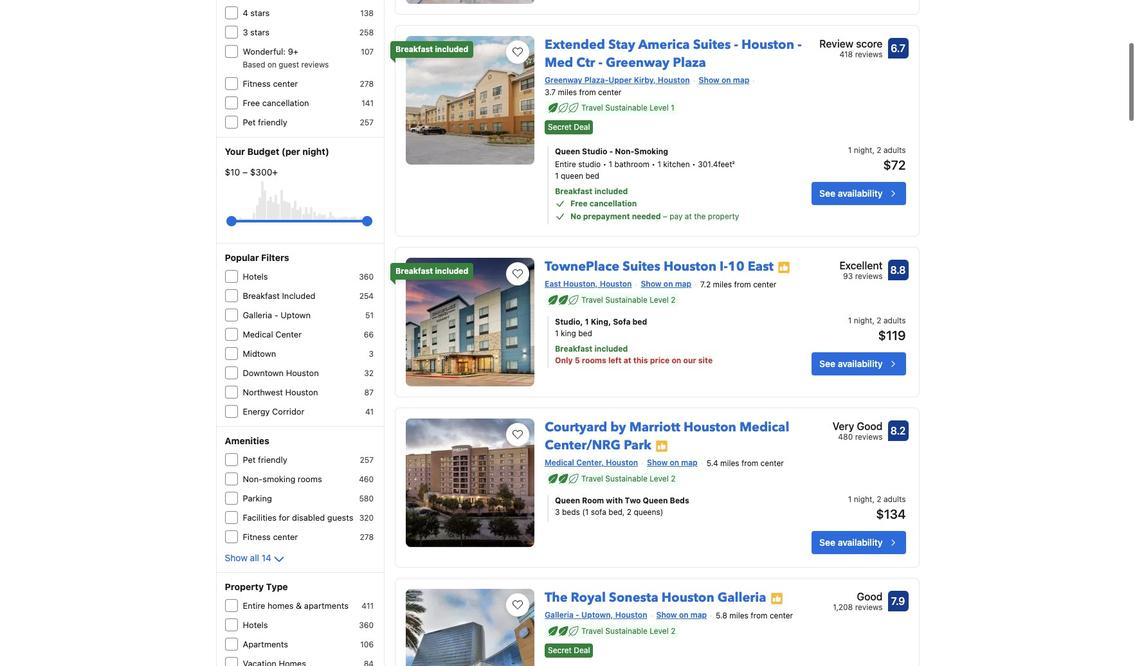 Task type: describe. For each thing, give the bounding box(es) containing it.
9+
[[288, 46, 298, 57]]

type
[[266, 582, 288, 592]]

travel for suites
[[582, 295, 603, 305]]

houston inside "link"
[[662, 589, 715, 607]]

at inside studio, 1 king, sofa bed 1 king bed breakfast included only 5 rooms left at this price on our site
[[624, 356, 631, 365]]

1 • from the left
[[603, 160, 607, 169]]

availability for towneplace suites houston i-10 east
[[838, 358, 883, 369]]

2 fitness from the top
[[243, 532, 271, 542]]

parking
[[243, 493, 272, 504]]

51
[[365, 311, 374, 320]]

included inside entire studio • 1 bathroom • 1 kitchen • 301.4feet² 1 queen bed breakfast included
[[595, 187, 628, 196]]

scored 8.2 element
[[888, 421, 909, 441]]

extended
[[545, 36, 605, 53]]

1 sustainable from the top
[[605, 103, 648, 112]]

0 vertical spatial at
[[685, 212, 692, 221]]

site
[[698, 356, 713, 365]]

queen room with two queen beds 3 beds (1 sofa bed, 2 queens)
[[555, 496, 689, 517]]

1 vertical spatial cancellation
[[590, 199, 637, 209]]

5.8
[[716, 611, 727, 621]]

sustainable for by
[[605, 474, 648, 484]]

from for the royal sonesta houston galleria
[[751, 611, 768, 621]]

studio
[[582, 147, 607, 156]]

show all 14 button
[[225, 552, 287, 567]]

93
[[843, 272, 853, 281]]

towneplace suites houston i-10 east
[[545, 258, 774, 275]]

3.7
[[545, 87, 556, 97]]

2 hotels from the top
[[243, 620, 268, 630]]

towneplace
[[545, 258, 620, 275]]

, inside 1 night , 2 adults $72
[[873, 145, 875, 155]]

facilities for disabled guests 320
[[243, 513, 374, 523]]

map for houston
[[675, 279, 692, 289]]

1 night , 2 adults $134
[[848, 495, 906, 522]]

from for towneplace suites houston i-10 east
[[734, 280, 751, 289]]

houston inside 'courtyard by marriott houston medical center/nrg park'
[[684, 419, 737, 436]]

$119
[[878, 328, 906, 343]]

1 278 from the top
[[360, 79, 374, 89]]

wonderful:
[[243, 46, 286, 57]]

on for very
[[670, 458, 679, 468]]

king
[[561, 329, 576, 338]]

2 fitness center from the top
[[243, 532, 298, 542]]

on inside studio, 1 king, sofa bed 1 king bed breakfast included only 5 rooms left at this price on our site
[[672, 356, 681, 365]]

5.4 miles from center
[[707, 459, 784, 468]]

5.8 miles from center
[[716, 611, 793, 621]]

entire for entire studio • 1 bathroom • 1 kitchen • 301.4feet² 1 queen bed breakfast included
[[555, 160, 576, 169]]

418
[[840, 50, 853, 59]]

7.2
[[701, 280, 711, 289]]

night for courtyard by marriott houston medical center/nrg park
[[854, 495, 873, 504]]

1 friendly from the top
[[258, 117, 287, 127]]

0 vertical spatial east
[[748, 258, 774, 275]]

homes
[[268, 601, 294, 611]]

3 for 3 stars
[[243, 27, 248, 37]]

the royal sonesta houston galleria image
[[406, 589, 535, 666]]

0 vertical spatial cancellation
[[262, 98, 309, 108]]

from down plaza-
[[579, 87, 596, 97]]

medical center, houston
[[545, 458, 638, 468]]

northwest
[[243, 387, 283, 398]]

see for courtyard by marriott houston medical center/nrg park
[[820, 537, 836, 548]]

price
[[650, 356, 670, 365]]

show on map for houston
[[641, 279, 692, 289]]

1 travel from the top
[[582, 103, 603, 112]]

$10
[[225, 167, 240, 178]]

center down for
[[273, 532, 298, 542]]

disabled
[[292, 513, 325, 523]]

travel for by
[[582, 474, 603, 484]]

travel sustainable level 1
[[582, 103, 675, 112]]

miles for the royal sonesta houston galleria
[[730, 611, 749, 621]]

1 horizontal spatial non-
[[615, 147, 634, 156]]

show inside show all 14 dropdown button
[[225, 553, 248, 564]]

apartments
[[243, 639, 288, 650]]

on for excellent
[[664, 279, 673, 289]]

good 1,208 reviews
[[833, 591, 883, 612]]

deal for review
[[574, 122, 590, 132]]

level for marriott
[[650, 474, 669, 484]]

1 night , 2 adults $72
[[848, 145, 906, 172]]

plaza-
[[585, 75, 609, 85]]

breakfast inside entire studio • 1 bathroom • 1 kitchen • 301.4feet² 1 queen bed breakfast included
[[555, 187, 593, 196]]

only
[[555, 356, 573, 365]]

night inside 1 night , 2 adults $72
[[854, 145, 873, 155]]

1 vertical spatial free
[[571, 199, 588, 209]]

level for sonesta
[[650, 626, 669, 636]]

stars for 3 stars
[[250, 27, 270, 37]]

5.4
[[707, 459, 718, 468]]

breakfast included
[[243, 291, 316, 301]]

this property is part of our preferred partner program. it's committed to providing excellent service and good value. it'll pay us a higher commission if you make a booking. image for medical
[[655, 440, 668, 453]]

1 vertical spatial free cancellation
[[571, 199, 637, 209]]

1 level from the top
[[650, 103, 669, 112]]

popular
[[225, 252, 259, 263]]

room
[[582, 496, 604, 506]]

sustainable for suites
[[605, 295, 648, 305]]

center/nrg
[[545, 437, 621, 454]]

show down the plaza
[[699, 75, 720, 85]]

7.9
[[891, 596, 905, 607]]

sofa
[[591, 508, 607, 517]]

excellent
[[840, 260, 883, 272]]

2 278 from the top
[[360, 533, 374, 542]]

med
[[545, 54, 573, 71]]

no prepayment needed – pay at the property
[[571, 212, 739, 221]]

1 pet from the top
[[243, 117, 256, 127]]

breakfast included for review score
[[396, 44, 469, 54]]

show for marriott
[[647, 458, 668, 468]]

0 horizontal spatial free cancellation
[[243, 98, 309, 108]]

travel sustainable level 2 for royal
[[582, 626, 676, 636]]

galleria for galleria - uptown
[[243, 310, 272, 320]]

1 inside 1 night , 2 adults $119
[[848, 316, 852, 325]]

kitchen
[[663, 160, 690, 169]]

1 vertical spatial suites
[[623, 258, 661, 275]]

0 vertical spatial free
[[243, 98, 260, 108]]

america
[[638, 36, 690, 53]]

adults for towneplace suites houston i-10 east
[[884, 316, 906, 325]]

$134
[[876, 507, 906, 522]]

this property is part of our preferred partner program. it's committed to providing excellent service and good value. it'll pay us a higher commission if you make a booking. image for 10
[[778, 261, 791, 274]]

center down based on guest reviews
[[273, 78, 298, 89]]

1,208
[[833, 603, 853, 612]]

studio
[[578, 160, 601, 169]]

breakfast included for excellent
[[396, 266, 469, 276]]

sofa
[[613, 317, 631, 327]]

good element
[[833, 589, 883, 605]]

non-smoking rooms
[[243, 474, 322, 484]]

center for good
[[770, 611, 793, 621]]

0 horizontal spatial –
[[242, 167, 248, 178]]

center for excellent
[[753, 280, 777, 289]]

1 hotels from the top
[[243, 271, 268, 282]]

460
[[359, 475, 374, 484]]

map for sonesta
[[691, 610, 707, 620]]

popular filters
[[225, 252, 289, 263]]

adults for courtyard by marriott houston medical center/nrg park
[[884, 495, 906, 504]]

stay
[[609, 36, 635, 53]]

center
[[275, 329, 302, 340]]

2 friendly from the top
[[258, 455, 287, 465]]

miles right 3.7
[[558, 87, 577, 97]]

queen
[[561, 171, 583, 181]]

this property is part of our preferred partner program. it's committed to providing excellent service and good value. it'll pay us a higher commission if you make a booking. image for galleria
[[770, 592, 783, 605]]

filters
[[261, 252, 289, 263]]

medical for medical center, houston
[[545, 458, 574, 468]]

with
[[606, 496, 623, 506]]

uptown
[[281, 310, 311, 320]]

center for review score
[[598, 87, 622, 97]]

corridor
[[272, 407, 305, 417]]

41
[[365, 407, 374, 417]]

energy corridor
[[243, 407, 305, 417]]

good inside very good 480 reviews
[[857, 421, 883, 432]]

the
[[694, 212, 706, 221]]

3 for 3
[[369, 349, 374, 359]]

320
[[359, 513, 374, 523]]

3.7 miles from center
[[545, 87, 622, 97]]

$10 – $300+
[[225, 167, 278, 178]]

deal for good
[[574, 646, 590, 656]]

32
[[364, 369, 374, 378]]

medical inside 'courtyard by marriott houston medical center/nrg park'
[[740, 419, 790, 436]]

midtown
[[243, 349, 276, 359]]

3 • from the left
[[692, 160, 696, 169]]

the royal sonesta houston galleria link
[[545, 584, 766, 607]]

show on map down the plaza
[[699, 75, 750, 85]]

our
[[683, 356, 696, 365]]

see availability for courtyard by marriott houston medical center/nrg park
[[820, 537, 883, 548]]

king,
[[591, 317, 611, 327]]

106
[[360, 640, 374, 650]]

2 inside 1 night , 2 adults $72
[[877, 145, 882, 155]]

extended stay america suites - houston - med ctr - greenway plaza image
[[406, 36, 535, 165]]

2 inside queen room with two queen beds 3 beds (1 sofa bed, 2 queens)
[[627, 508, 632, 517]]

apartments
[[304, 601, 349, 611]]

medical center
[[243, 329, 302, 340]]

1 257 from the top
[[360, 118, 374, 127]]

houston inside extended stay america suites - houston - med ctr - greenway plaza
[[742, 36, 794, 53]]

see availability link for towneplace suites houston i-10 east
[[812, 353, 906, 376]]

1 fitness center from the top
[[243, 78, 298, 89]]

on down the wonderful: 9+
[[268, 60, 277, 69]]

travel for royal
[[582, 626, 603, 636]]

availability for courtyard by marriott houston medical center/nrg park
[[838, 537, 883, 548]]

258
[[359, 28, 374, 37]]

show on map for marriott
[[647, 458, 698, 468]]

scored 8.8 element
[[888, 260, 909, 281]]

queen for queen studio - non-smoking
[[555, 147, 580, 156]]

property
[[225, 582, 264, 592]]

this property is part of our preferred partner program. it's committed to providing excellent service and good value. it'll pay us a higher commission if you make a booking. image
[[770, 592, 783, 605]]



Task type: vqa. For each thing, say whether or not it's contained in the screenshot.
cable
no



Task type: locate. For each thing, give the bounding box(es) containing it.
1 vertical spatial –
[[663, 212, 668, 221]]

0 vertical spatial 278
[[360, 79, 374, 89]]

medical up 5.4 miles from center
[[740, 419, 790, 436]]

1 vertical spatial adults
[[884, 316, 906, 325]]

0 horizontal spatial rooms
[[298, 474, 322, 484]]

see for towneplace suites houston i-10 east
[[820, 358, 836, 369]]

– left pay
[[663, 212, 668, 221]]

2 see from the top
[[820, 358, 836, 369]]

0 vertical spatial breakfast included
[[396, 44, 469, 54]]

medical for medical center
[[243, 329, 273, 340]]

galleria - uptown, houston
[[545, 610, 647, 620]]

from right 5.8 at the right of page
[[751, 611, 768, 621]]

galleria
[[243, 310, 272, 320], [718, 589, 766, 607], [545, 610, 574, 620]]

138
[[360, 8, 374, 18]]

1 secret deal from the top
[[548, 122, 590, 132]]

on for review
[[722, 75, 731, 85]]

adults inside 1 night , 2 adults $134
[[884, 495, 906, 504]]

1 see availability link from the top
[[812, 182, 906, 205]]

278 down 320
[[360, 533, 374, 542]]

0 vertical spatial non-
[[615, 147, 634, 156]]

$300+
[[250, 167, 278, 178]]

4 sustainable from the top
[[605, 626, 648, 636]]

8.8
[[891, 264, 906, 276]]

1 360 from the top
[[359, 272, 374, 282]]

on down the royal sonesta houston galleria
[[679, 610, 689, 620]]

see availability link for courtyard by marriott houston medical center/nrg park
[[812, 531, 906, 555]]

score
[[856, 38, 883, 50]]

0 vertical spatial friendly
[[258, 117, 287, 127]]

secret deal for good
[[548, 646, 590, 656]]

fitness center up 14
[[243, 532, 298, 542]]

2 vertical spatial ,
[[873, 495, 875, 504]]

bed right sofa
[[633, 317, 647, 327]]

free down based
[[243, 98, 260, 108]]

smoking
[[263, 474, 295, 484]]

1 vertical spatial 3
[[369, 349, 374, 359]]

travel sustainable level 2 for suites
[[582, 295, 676, 305]]

reviews inside review score 418 reviews
[[855, 50, 883, 59]]

2 level from the top
[[650, 295, 669, 305]]

queen room with two queen beds link
[[555, 495, 773, 507]]

2 vertical spatial availability
[[838, 537, 883, 548]]

secret for good
[[548, 646, 572, 656]]

0 vertical spatial travel sustainable level 2
[[582, 295, 676, 305]]

breakfast inside studio, 1 king, sofa bed 1 king bed breakfast included only 5 rooms left at this price on our site
[[555, 344, 593, 354]]

2 pet friendly from the top
[[243, 455, 287, 465]]

278
[[360, 79, 374, 89], [360, 533, 374, 542]]

2 travel sustainable level 2 from the top
[[582, 474, 676, 484]]

bed inside entire studio • 1 bathroom • 1 kitchen • 301.4feet² 1 queen bed breakfast included
[[586, 171, 600, 181]]

non- up parking
[[243, 474, 263, 484]]

2 • from the left
[[652, 160, 655, 169]]

secret deal
[[548, 122, 590, 132], [548, 646, 590, 656]]

center,
[[576, 458, 604, 468]]

medical up midtown
[[243, 329, 273, 340]]

3 availability from the top
[[838, 537, 883, 548]]

reviews inside good 1,208 reviews
[[855, 603, 883, 612]]

pet up the budget
[[243, 117, 256, 127]]

east houston, houston
[[545, 279, 632, 289]]

1 vertical spatial fitness
[[243, 532, 271, 542]]

secret down galleria - uptown, houston
[[548, 646, 572, 656]]

, inside 1 night , 2 adults $134
[[873, 495, 875, 504]]

secret deal up studio
[[548, 122, 590, 132]]

on for good
[[679, 610, 689, 620]]

2 vertical spatial adults
[[884, 495, 906, 504]]

bathroom
[[615, 160, 650, 169]]

301.4feet²
[[698, 160, 735, 169]]

bed right king
[[578, 329, 592, 338]]

rooms right the smoking on the left bottom of the page
[[298, 474, 322, 484]]

360
[[359, 272, 374, 282], [359, 621, 374, 630]]

1 horizontal spatial 3
[[369, 349, 374, 359]]

2 see availability link from the top
[[812, 353, 906, 376]]

center down this property is part of our preferred partner program. it's committed to providing excellent service and good value. it'll pay us a higher commission if you make a booking. image
[[770, 611, 793, 621]]

show on map for sonesta
[[656, 610, 707, 620]]

on down towneplace suites houston i-10 east at top
[[664, 279, 673, 289]]

360 up 254
[[359, 272, 374, 282]]

2 vertical spatial see
[[820, 537, 836, 548]]

show on map down 'courtyard by marriott houston medical center/nrg park' at bottom
[[647, 458, 698, 468]]

1 vertical spatial pet
[[243, 455, 256, 465]]

0 vertical spatial pet
[[243, 117, 256, 127]]

bed,
[[609, 508, 625, 517]]

east right the 10
[[748, 258, 774, 275]]

rooms inside studio, 1 king, sofa bed 1 king bed breakfast included only 5 rooms left at this price on our site
[[582, 356, 606, 365]]

1 pet friendly from the top
[[243, 117, 287, 127]]

1 horizontal spatial free cancellation
[[571, 199, 637, 209]]

1 vertical spatial secret deal
[[548, 646, 590, 656]]

see availability link down 1 night , 2 adults $134
[[812, 531, 906, 555]]

0 horizontal spatial suites
[[623, 258, 661, 275]]

580
[[359, 494, 374, 504]]

1 breakfast included from the top
[[396, 44, 469, 54]]

1 vertical spatial at
[[624, 356, 631, 365]]

stars right 4
[[250, 8, 270, 18]]

needed
[[632, 212, 661, 221]]

0 vertical spatial stars
[[250, 8, 270, 18]]

2 horizontal spatial 3
[[555, 508, 560, 517]]

on left the our
[[672, 356, 681, 365]]

1 horizontal spatial entire
[[555, 160, 576, 169]]

availability down 1 night , 2 adults $134
[[838, 537, 883, 548]]

map
[[733, 75, 750, 85], [675, 279, 692, 289], [681, 458, 698, 468], [691, 610, 707, 620]]

• down smoking
[[652, 160, 655, 169]]

2 horizontal spatial galleria
[[718, 589, 766, 607]]

greenway plaza-upper kirby, houston
[[545, 75, 690, 85]]

see availability link down 1 night , 2 adults $119
[[812, 353, 906, 376]]

2 sustainable from the top
[[605, 295, 648, 305]]

1 vertical spatial ,
[[873, 316, 875, 325]]

scored 7.9 element
[[888, 591, 909, 612]]

free up no
[[571, 199, 588, 209]]

i-
[[720, 258, 728, 275]]

the
[[545, 589, 568, 607]]

based
[[243, 60, 265, 69]]

, for towneplace suites houston i-10 east
[[873, 316, 875, 325]]

queens)
[[634, 508, 663, 517]]

1 travel sustainable level 2 from the top
[[582, 295, 676, 305]]

center for very good
[[761, 459, 784, 468]]

1 horizontal spatial greenway
[[606, 54, 670, 71]]

travel down the east houston, houston
[[582, 295, 603, 305]]

•
[[603, 160, 607, 169], [652, 160, 655, 169], [692, 160, 696, 169]]

sustainable for royal
[[605, 626, 648, 636]]

medical down center/nrg
[[545, 458, 574, 468]]

sustainable up sofa
[[605, 295, 648, 305]]

0 vertical spatial see availability link
[[812, 182, 906, 205]]

queen up queen
[[555, 147, 580, 156]]

2 deal from the top
[[574, 646, 590, 656]]

deal up studio
[[574, 122, 590, 132]]

1 night from the top
[[854, 145, 873, 155]]

northwest houston
[[243, 387, 318, 398]]

3 level from the top
[[650, 474, 669, 484]]

1 see from the top
[[820, 188, 836, 199]]

3 see from the top
[[820, 537, 836, 548]]

0 vertical spatial suites
[[693, 36, 731, 53]]

1 vertical spatial entire
[[243, 601, 265, 611]]

4 level from the top
[[650, 626, 669, 636]]

(per
[[282, 146, 300, 157]]

3 see availability link from the top
[[812, 531, 906, 555]]

1 see availability from the top
[[820, 188, 883, 199]]

show for houston
[[641, 279, 662, 289]]

0 horizontal spatial free
[[243, 98, 260, 108]]

1 horizontal spatial east
[[748, 258, 774, 275]]

2 secret from the top
[[548, 646, 572, 656]]

sustainable down "uptown,"
[[605, 626, 648, 636]]

show down towneplace suites houston i-10 east at top
[[641, 279, 662, 289]]

budget
[[247, 146, 279, 157]]

2 vertical spatial see availability link
[[812, 531, 906, 555]]

1 availability from the top
[[838, 188, 883, 199]]

1 deal from the top
[[574, 122, 590, 132]]

east left houston,
[[545, 279, 561, 289]]

no
[[571, 212, 581, 221]]

1 vertical spatial breakfast included
[[396, 266, 469, 276]]

suites up the plaza
[[693, 36, 731, 53]]

2 secret deal from the top
[[548, 646, 590, 656]]

show on map down the royal sonesta houston galleria
[[656, 610, 707, 620]]

0 vertical spatial greenway
[[606, 54, 670, 71]]

greenway down med
[[545, 75, 582, 85]]

availability down 1 night , 2 adults $72
[[838, 188, 883, 199]]

1 horizontal spatial medical
[[545, 458, 574, 468]]

3 , from the top
[[873, 495, 875, 504]]

reviews inside very good 480 reviews
[[855, 432, 883, 442]]

park
[[624, 437, 652, 454]]

cancellation up prepayment
[[590, 199, 637, 209]]

galleria down the the at the bottom of the page
[[545, 610, 574, 620]]

galleria up medical center
[[243, 310, 272, 320]]

1 horizontal spatial rooms
[[582, 356, 606, 365]]

see availability for towneplace suites houston i-10 east
[[820, 358, 883, 369]]

1 vertical spatial medical
[[740, 419, 790, 436]]

this property is part of our preferred partner program. it's committed to providing excellent service and good value. it'll pay us a higher commission if you make a booking. image
[[778, 261, 791, 274], [778, 261, 791, 274], [655, 440, 668, 453], [655, 440, 668, 453], [770, 592, 783, 605]]

excellent element
[[840, 258, 883, 273]]

see availability link down 1 night , 2 adults $72
[[812, 182, 906, 205]]

towneplace suites houston i-10 east link
[[545, 253, 774, 275]]

3 travel sustainable level 2 from the top
[[582, 626, 676, 636]]

0 horizontal spatial medical
[[243, 329, 273, 340]]

your budget (per night)
[[225, 146, 329, 157]]

1 vertical spatial friendly
[[258, 455, 287, 465]]

review score element
[[820, 36, 883, 51]]

3 sustainable from the top
[[605, 474, 648, 484]]

group
[[231, 211, 367, 232]]

level down kirby,
[[650, 103, 669, 112]]

, for courtyard by marriott houston medical center/nrg park
[[873, 495, 875, 504]]

1 horizontal spatial at
[[685, 212, 692, 221]]

2 good from the top
[[857, 591, 883, 603]]

suites down needed
[[623, 258, 661, 275]]

0 vertical spatial entire
[[555, 160, 576, 169]]

0 vertical spatial availability
[[838, 188, 883, 199]]

queen
[[555, 147, 580, 156], [555, 496, 580, 506], [643, 496, 668, 506]]

2 breakfast included from the top
[[396, 266, 469, 276]]

, inside 1 night , 2 adults $119
[[873, 316, 875, 325]]

stars for 4 stars
[[250, 8, 270, 18]]

1 vertical spatial 360
[[359, 621, 374, 630]]

level down the royal sonesta houston galleria
[[650, 626, 669, 636]]

royal
[[571, 589, 606, 607]]

pay
[[670, 212, 683, 221]]

– right the $10
[[242, 167, 248, 178]]

1 vertical spatial hotels
[[243, 620, 268, 630]]

suites inside extended stay america suites - houston - med ctr - greenway plaza
[[693, 36, 731, 53]]

0 horizontal spatial non-
[[243, 474, 263, 484]]

4
[[243, 8, 248, 18]]

entire up queen
[[555, 160, 576, 169]]

reviews for score
[[855, 50, 883, 59]]

bed down studio
[[586, 171, 600, 181]]

night inside 1 night , 2 adults $134
[[854, 495, 873, 504]]

360 up 106
[[359, 621, 374, 630]]

miles right 7.2
[[713, 280, 732, 289]]

1 vertical spatial see
[[820, 358, 836, 369]]

adults inside 1 night , 2 adults $72
[[884, 145, 906, 155]]

galleria - uptown
[[243, 310, 311, 320]]

show all 14
[[225, 553, 271, 564]]

3 left beds
[[555, 508, 560, 517]]

included inside studio, 1 king, sofa bed 1 king bed breakfast included only 5 rooms left at this price on our site
[[595, 344, 628, 354]]

0 horizontal spatial at
[[624, 356, 631, 365]]

show on map down towneplace suites houston i-10 east at top
[[641, 279, 692, 289]]

good left the 7.9
[[857, 591, 883, 603]]

reviews inside excellent 93 reviews
[[855, 272, 883, 281]]

2 horizontal spatial •
[[692, 160, 696, 169]]

adults
[[884, 145, 906, 155], [884, 316, 906, 325], [884, 495, 906, 504]]

2 availability from the top
[[838, 358, 883, 369]]

-
[[734, 36, 738, 53], [798, 36, 802, 53], [599, 54, 603, 71], [609, 147, 613, 156], [274, 310, 278, 320], [576, 610, 580, 620]]

1 horizontal spatial suites
[[693, 36, 731, 53]]

very good 480 reviews
[[833, 421, 883, 442]]

3 travel from the top
[[582, 474, 603, 484]]

0 vertical spatial bed
[[586, 171, 600, 181]]

0 horizontal spatial entire
[[243, 601, 265, 611]]

bed
[[586, 171, 600, 181], [633, 317, 647, 327], [578, 329, 592, 338]]

107
[[361, 47, 374, 57]]

secret deal for review
[[548, 122, 590, 132]]

center
[[273, 78, 298, 89], [598, 87, 622, 97], [753, 280, 777, 289], [761, 459, 784, 468], [273, 532, 298, 542], [770, 611, 793, 621]]

0 horizontal spatial galleria
[[243, 310, 272, 320]]

0 horizontal spatial greenway
[[545, 75, 582, 85]]

0 vertical spatial secret
[[548, 122, 572, 132]]

1 vertical spatial secret
[[548, 646, 572, 656]]

travel sustainable level 2 for by
[[582, 474, 676, 484]]

3 see availability from the top
[[820, 537, 883, 548]]

studio,
[[555, 317, 583, 327]]

from down the 10
[[734, 280, 751, 289]]

0 vertical spatial night
[[854, 145, 873, 155]]

travel down 3.7 miles from center at the top of the page
[[582, 103, 603, 112]]

uptown,
[[582, 610, 613, 620]]

1 horizontal spatial –
[[663, 212, 668, 221]]

towneplace suites houston i-10 east image
[[406, 258, 535, 387]]

entire for entire homes & apartments
[[243, 601, 265, 611]]

show for sonesta
[[656, 610, 677, 620]]

center right '5.4'
[[761, 459, 784, 468]]

0 horizontal spatial cancellation
[[262, 98, 309, 108]]

level up queen room with two queen beds link
[[650, 474, 669, 484]]

queen studio - non-smoking link
[[555, 146, 773, 158]]

non- up 'bathroom'
[[615, 147, 634, 156]]

night for towneplace suites houston i-10 east
[[854, 316, 873, 325]]

free cancellation up prepayment
[[571, 199, 637, 209]]

1 vertical spatial non-
[[243, 474, 263, 484]]

2 inside 1 night , 2 adults $134
[[877, 495, 882, 504]]

entire homes & apartments
[[243, 601, 349, 611]]

2 vertical spatial medical
[[545, 458, 574, 468]]

411
[[362, 601, 374, 611]]

2 adults from the top
[[884, 316, 906, 325]]

0 horizontal spatial 3
[[243, 27, 248, 37]]

2 vertical spatial travel sustainable level 2
[[582, 626, 676, 636]]

0 horizontal spatial east
[[545, 279, 561, 289]]

0 vertical spatial good
[[857, 421, 883, 432]]

1 vertical spatial availability
[[838, 358, 883, 369]]

guests
[[327, 513, 353, 523]]

1 vertical spatial rooms
[[298, 474, 322, 484]]

miles for courtyard by marriott houston medical center/nrg park
[[720, 459, 739, 468]]

courtyard by marriott houston medical center/nrg park link
[[545, 414, 790, 454]]

• down "queen studio - non-smoking"
[[603, 160, 607, 169]]

sustainable up the two
[[605, 474, 648, 484]]

7.2 miles from center
[[701, 280, 777, 289]]

reviews for on
[[301, 60, 329, 69]]

2 vertical spatial bed
[[578, 329, 592, 338]]

1 vertical spatial good
[[857, 591, 883, 603]]

ctr
[[577, 54, 595, 71]]

1 stars from the top
[[250, 8, 270, 18]]

queen up queens)
[[643, 496, 668, 506]]

1 inside 1 night , 2 adults $134
[[848, 495, 852, 504]]

level for houston
[[650, 295, 669, 305]]

0 vertical spatial pet friendly
[[243, 117, 287, 127]]

1 vertical spatial stars
[[250, 27, 270, 37]]

1 vertical spatial night
[[854, 316, 873, 325]]

1 vertical spatial bed
[[633, 317, 647, 327]]

2 see availability from the top
[[820, 358, 883, 369]]

plaza
[[673, 54, 706, 71]]

marriott
[[630, 419, 681, 436]]

reviews right 1,208 at the right bottom of the page
[[855, 603, 883, 612]]

0 vertical spatial adults
[[884, 145, 906, 155]]

hotels up apartments
[[243, 620, 268, 630]]

at left 'the'
[[685, 212, 692, 221]]

downtown
[[243, 368, 284, 378]]

1 inside 1 night , 2 adults $72
[[848, 145, 852, 155]]

0 vertical spatial fitness center
[[243, 78, 298, 89]]

good right very
[[857, 421, 883, 432]]

queen for queen room with two queen beds 3 beds (1 sofa bed, 2 queens)
[[555, 496, 580, 506]]

adults inside 1 night , 2 adults $119
[[884, 316, 906, 325]]

1 secret from the top
[[548, 122, 572, 132]]

4 travel from the top
[[582, 626, 603, 636]]

miles
[[558, 87, 577, 97], [713, 280, 732, 289], [720, 459, 739, 468], [730, 611, 749, 621]]

3 adults from the top
[[884, 495, 906, 504]]

1 horizontal spatial galleria
[[545, 610, 574, 620]]

1 , from the top
[[873, 145, 875, 155]]

1 vertical spatial east
[[545, 279, 561, 289]]

night inside 1 night , 2 adults $119
[[854, 316, 873, 325]]

show
[[699, 75, 720, 85], [641, 279, 662, 289], [647, 458, 668, 468], [225, 553, 248, 564], [656, 610, 677, 620]]

for
[[279, 513, 290, 523]]

your
[[225, 146, 245, 157]]

queen studio - non-smoking
[[555, 147, 668, 156]]

see availability down 1 night , 2 adults $134
[[820, 537, 883, 548]]

1
[[671, 103, 675, 112], [848, 145, 852, 155], [609, 160, 612, 169], [658, 160, 661, 169], [555, 171, 559, 181], [848, 316, 852, 325], [585, 317, 589, 327], [555, 329, 559, 338], [848, 495, 852, 504]]

scored 6.7 element
[[888, 38, 909, 59]]

pet down amenities
[[243, 455, 256, 465]]

greenway inside extended stay america suites - houston - med ctr - greenway plaza
[[606, 54, 670, 71]]

secret for review score
[[548, 122, 572, 132]]

2 257 from the top
[[360, 455, 374, 465]]

pet
[[243, 117, 256, 127], [243, 455, 256, 465]]

secret deal down galleria - uptown, houston
[[548, 646, 590, 656]]

1 adults from the top
[[884, 145, 906, 155]]

see availability link
[[812, 182, 906, 205], [812, 353, 906, 376], [812, 531, 906, 555]]

2 vertical spatial see availability
[[820, 537, 883, 548]]

0 vertical spatial 3
[[243, 27, 248, 37]]

facilities
[[243, 513, 277, 523]]

from right '5.4'
[[742, 459, 759, 468]]

queen up beds
[[555, 496, 580, 506]]

1 good from the top
[[857, 421, 883, 432]]

• right kitchen
[[692, 160, 696, 169]]

1 vertical spatial deal
[[574, 646, 590, 656]]

secret down 3.7
[[548, 122, 572, 132]]

stars
[[250, 8, 270, 18], [250, 27, 270, 37]]

2 pet from the top
[[243, 455, 256, 465]]

&
[[296, 601, 302, 611]]

on down extended stay america suites - houston - med ctr - greenway plaza
[[722, 75, 731, 85]]

property type
[[225, 582, 288, 592]]

prepayment
[[583, 212, 630, 221]]

reviews right 480
[[855, 432, 883, 442]]

friendly up the smoking on the left bottom of the page
[[258, 455, 287, 465]]

cancellation down based on guest reviews
[[262, 98, 309, 108]]

center down greenway plaza-upper kirby, houston
[[598, 87, 622, 97]]

miles right 5.8 at the right of page
[[730, 611, 749, 621]]

travel down galleria - uptown, houston
[[582, 626, 603, 636]]

this
[[633, 356, 648, 365]]

good inside good 1,208 reviews
[[857, 591, 883, 603]]

miles for towneplace suites houston i-10 east
[[713, 280, 732, 289]]

3
[[243, 27, 248, 37], [369, 349, 374, 359], [555, 508, 560, 517]]

1 vertical spatial galleria
[[718, 589, 766, 607]]

see availability down 1 night , 2 adults $72
[[820, 188, 883, 199]]

0 vertical spatial rooms
[[582, 356, 606, 365]]

center right 7.2
[[753, 280, 777, 289]]

2 stars from the top
[[250, 27, 270, 37]]

3 inside queen room with two queen beds 3 beds (1 sofa bed, 2 queens)
[[555, 508, 560, 517]]

3 night from the top
[[854, 495, 873, 504]]

show down park
[[647, 458, 668, 468]]

3 stars
[[243, 27, 270, 37]]

stars down 4 stars at left
[[250, 27, 270, 37]]

entire inside entire studio • 1 bathroom • 1 kitchen • 301.4feet² 1 queen bed breakfast included
[[555, 160, 576, 169]]

hotels down popular filters
[[243, 271, 268, 282]]

secret
[[548, 122, 572, 132], [548, 646, 572, 656]]

1 vertical spatial greenway
[[545, 75, 582, 85]]

galleria for galleria - uptown, houston
[[545, 610, 574, 620]]

257 up 460
[[360, 455, 374, 465]]

map for marriott
[[681, 458, 698, 468]]

2 travel from the top
[[582, 295, 603, 305]]

show down the royal sonesta houston galleria
[[656, 610, 677, 620]]

0 vertical spatial deal
[[574, 122, 590, 132]]

14
[[262, 553, 271, 564]]

sustainable down upper
[[605, 103, 648, 112]]

reviews right 93
[[855, 272, 883, 281]]

2 horizontal spatial medical
[[740, 419, 790, 436]]

1 vertical spatial pet friendly
[[243, 455, 287, 465]]

adults up $72
[[884, 145, 906, 155]]

2 night from the top
[[854, 316, 873, 325]]

1 horizontal spatial •
[[652, 160, 655, 169]]

0 vertical spatial see
[[820, 188, 836, 199]]

very good element
[[833, 419, 883, 434]]

2 360 from the top
[[359, 621, 374, 630]]

breakfast included
[[396, 44, 469, 54], [396, 266, 469, 276]]

0 vertical spatial fitness
[[243, 78, 271, 89]]

property
[[708, 212, 739, 221]]

greenway
[[606, 54, 670, 71], [545, 75, 582, 85]]

level up studio, 1 king, sofa bed link
[[650, 295, 669, 305]]

1 fitness from the top
[[243, 78, 271, 89]]

1 vertical spatial see availability
[[820, 358, 883, 369]]

reviews for good
[[855, 432, 883, 442]]

2 inside 1 night , 2 adults $119
[[877, 316, 882, 325]]

availability down 1 night , 2 adults $119
[[838, 358, 883, 369]]

0 vertical spatial 360
[[359, 272, 374, 282]]

courtyard by marriott houston medical center/nrg park image
[[406, 419, 535, 548]]

1 horizontal spatial free
[[571, 199, 588, 209]]

galleria up 5.8 miles from center
[[718, 589, 766, 607]]

from for courtyard by marriott houston medical center/nrg park
[[742, 459, 759, 468]]

left
[[608, 356, 622, 365]]

3 down 4
[[243, 27, 248, 37]]

galleria inside "link"
[[718, 589, 766, 607]]

0 vertical spatial –
[[242, 167, 248, 178]]

0 vertical spatial free cancellation
[[243, 98, 309, 108]]

based on guest reviews
[[243, 60, 329, 69]]

0 horizontal spatial •
[[603, 160, 607, 169]]

travel sustainable level 2 up the two
[[582, 474, 676, 484]]

2 , from the top
[[873, 316, 875, 325]]



